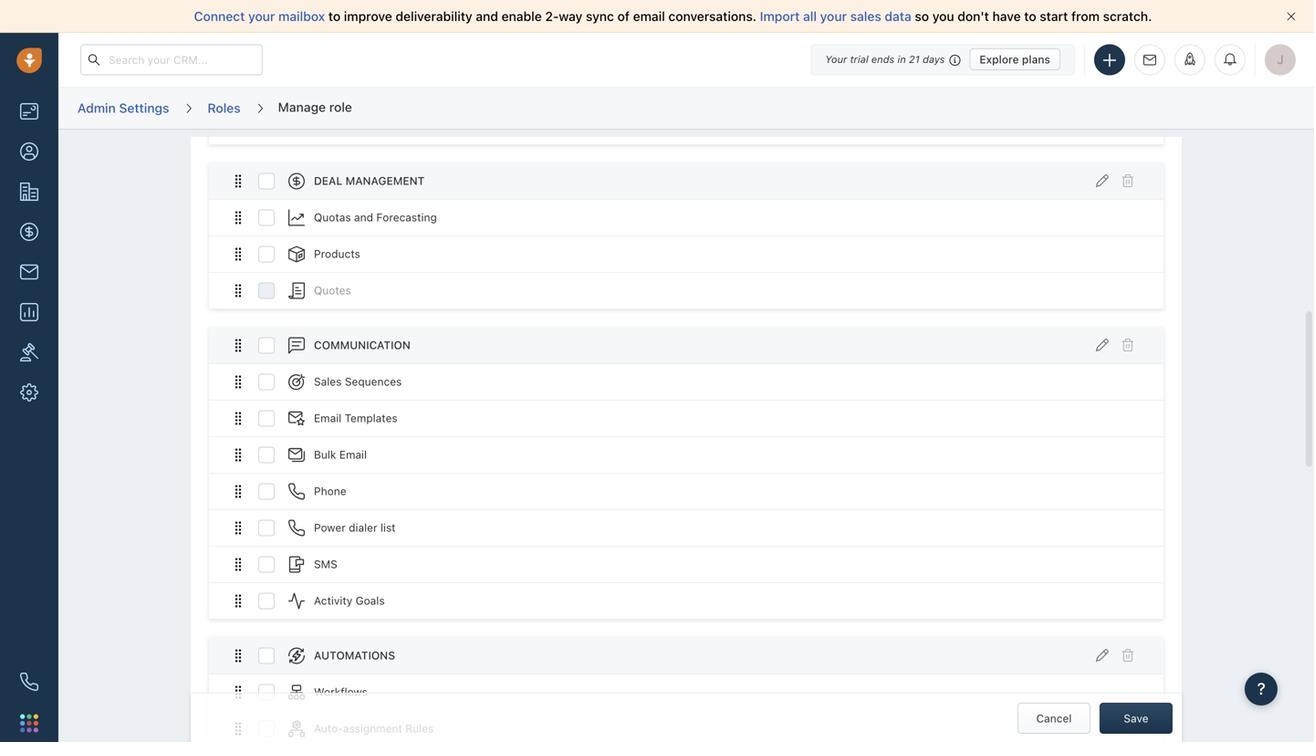 Task type: vqa. For each thing, say whether or not it's contained in the screenshot.
"AND"
yes



Task type: describe. For each thing, give the bounding box(es) containing it.
all
[[804, 9, 817, 24]]

start
[[1040, 9, 1069, 24]]

admin
[[78, 100, 116, 115]]

power
[[314, 521, 346, 534]]

forecasting
[[377, 211, 437, 224]]

automations
[[314, 649, 395, 662]]

products
[[314, 248, 361, 260]]

close image
[[1287, 12, 1297, 21]]

templates
[[345, 412, 398, 425]]

settings
[[119, 100, 169, 115]]

sms
[[314, 558, 338, 571]]

explore plans link
[[970, 48, 1061, 70]]

21
[[909, 53, 920, 65]]

1 vertical spatial email
[[339, 448, 367, 461]]

in
[[898, 53, 907, 65]]

workflows
[[314, 686, 368, 699]]

0 vertical spatial email
[[314, 412, 342, 425]]

1 horizontal spatial and
[[476, 9, 498, 24]]

rules
[[406, 722, 434, 735]]

explore
[[980, 53, 1020, 66]]

save button
[[1100, 703, 1173, 734]]

data
[[885, 9, 912, 24]]

improve
[[344, 9, 392, 24]]

email
[[633, 9, 665, 24]]

communication
[[314, 339, 411, 352]]

phone image
[[20, 673, 38, 691]]

quotes
[[314, 284, 351, 297]]

connect
[[194, 9, 245, 24]]

your
[[826, 53, 848, 65]]

deliverability
[[396, 9, 473, 24]]

sync
[[586, 9, 614, 24]]

freshworks switcher image
[[20, 714, 38, 733]]

activity goals
[[314, 595, 385, 607]]

quotas and forecasting
[[314, 211, 437, 224]]

enable
[[502, 9, 542, 24]]

deal
[[314, 175, 343, 187]]

manage
[[278, 99, 326, 114]]

import all your sales data link
[[760, 9, 915, 24]]

plans
[[1023, 53, 1051, 66]]

goals
[[356, 595, 385, 607]]

ends
[[872, 53, 895, 65]]

admin settings
[[78, 100, 169, 115]]

dialer
[[349, 521, 378, 534]]

have
[[993, 9, 1021, 24]]

assignment
[[343, 722, 402, 735]]

auto-
[[314, 722, 343, 735]]

email templates
[[314, 412, 398, 425]]

your trial ends in 21 days
[[826, 53, 945, 65]]

roles
[[208, 100, 241, 115]]

manage role
[[278, 99, 352, 114]]

phone
[[314, 485, 347, 498]]

quotas
[[314, 211, 351, 224]]



Task type: locate. For each thing, give the bounding box(es) containing it.
sequences
[[345, 375, 402, 388]]

properties image
[[20, 343, 38, 362]]

0 horizontal spatial and
[[354, 211, 373, 224]]

connect your mailbox to improve deliverability and enable 2-way sync of email conversations. import all your sales data so you don't have to start from scratch.
[[194, 9, 1153, 24]]

2 to from the left
[[1025, 9, 1037, 24]]

and left enable
[[476, 9, 498, 24]]

from
[[1072, 9, 1100, 24]]

scratch.
[[1104, 9, 1153, 24]]

list
[[381, 521, 396, 534]]

power dialer list
[[314, 521, 396, 534]]

your
[[248, 9, 275, 24], [821, 9, 847, 24]]

and right quotas
[[354, 211, 373, 224]]

what's new image
[[1184, 53, 1197, 65]]

to right mailbox
[[329, 9, 341, 24]]

auto-assignment rules
[[314, 722, 434, 735]]

roles link
[[207, 94, 242, 123]]

2 your from the left
[[821, 9, 847, 24]]

1 horizontal spatial your
[[821, 9, 847, 24]]

role
[[329, 99, 352, 114]]

your right the all
[[821, 9, 847, 24]]

management
[[346, 175, 425, 187]]

2-
[[546, 9, 559, 24]]

sales sequences
[[314, 375, 402, 388]]

import
[[760, 9, 800, 24]]

0 horizontal spatial to
[[329, 9, 341, 24]]

deal management
[[314, 175, 425, 187]]

to
[[329, 9, 341, 24], [1025, 9, 1037, 24]]

email right bulk
[[339, 448, 367, 461]]

email down sales
[[314, 412, 342, 425]]

cancel
[[1037, 712, 1072, 725]]

0 vertical spatial and
[[476, 9, 498, 24]]

way
[[559, 9, 583, 24]]

phone element
[[11, 664, 47, 700]]

your left mailbox
[[248, 9, 275, 24]]

you
[[933, 9, 955, 24]]

conversations.
[[669, 9, 757, 24]]

send email image
[[1144, 54, 1157, 66]]

so
[[915, 9, 930, 24]]

mailbox
[[279, 9, 325, 24]]

save
[[1124, 712, 1149, 725]]

days
[[923, 53, 945, 65]]

1 your from the left
[[248, 9, 275, 24]]

1 vertical spatial and
[[354, 211, 373, 224]]

of
[[618, 9, 630, 24]]

trial
[[851, 53, 869, 65]]

sales
[[314, 375, 342, 388]]

bulk
[[314, 448, 336, 461]]

don't
[[958, 9, 990, 24]]

to left 'start'
[[1025, 9, 1037, 24]]

bulk email
[[314, 448, 367, 461]]

sales
[[851, 9, 882, 24]]

admin settings link
[[77, 94, 170, 123]]

Search your CRM... text field
[[80, 44, 263, 75]]

explore plans
[[980, 53, 1051, 66]]

0 horizontal spatial your
[[248, 9, 275, 24]]

1 to from the left
[[329, 9, 341, 24]]

email
[[314, 412, 342, 425], [339, 448, 367, 461]]

connect your mailbox link
[[194, 9, 329, 24]]

cancel button
[[1018, 703, 1091, 734]]

activity
[[314, 595, 353, 607]]

1 horizontal spatial to
[[1025, 9, 1037, 24]]

and
[[476, 9, 498, 24], [354, 211, 373, 224]]



